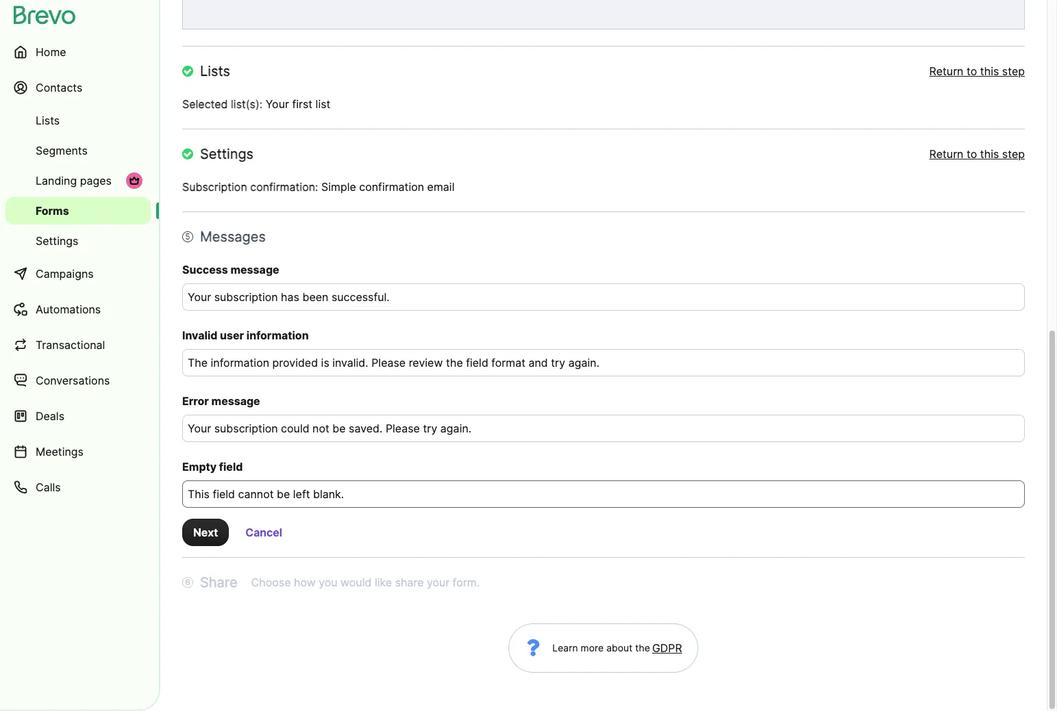 Task type: vqa. For each thing, say whether or not it's contained in the screenshot.
leftmost the form
no



Task type: locate. For each thing, give the bounding box(es) containing it.
1 vertical spatial lists
[[36, 114, 60, 127]]

return for settings
[[929, 147, 964, 161]]

cancel
[[245, 526, 282, 540]]

1 vertical spatial this
[[980, 147, 999, 161]]

1 vertical spatial settings
[[36, 234, 78, 248]]

lists up segments
[[36, 114, 60, 127]]

settings up subscription
[[200, 146, 254, 162]]

invalid user information
[[182, 329, 309, 343]]

confirmation left simple at left top
[[250, 180, 315, 194]]

None text field
[[182, 284, 1025, 311], [182, 349, 1025, 377], [182, 284, 1025, 311], [182, 349, 1025, 377]]

settings down forms
[[36, 234, 78, 248]]

return
[[929, 64, 964, 78], [929, 147, 964, 161]]

selected list(s): your first list
[[182, 97, 331, 111]]

0 vertical spatial to
[[967, 64, 977, 78]]

1 vertical spatial return to this step
[[929, 147, 1025, 161]]

1 to from the top
[[967, 64, 977, 78]]

1 horizontal spatial settings
[[200, 146, 254, 162]]

return to this step for lists
[[929, 64, 1025, 78]]

1 this from the top
[[980, 64, 999, 78]]

1 step from the top
[[1002, 64, 1025, 78]]

0 vertical spatial return to this step
[[929, 64, 1025, 78]]

0 vertical spatial message
[[231, 263, 279, 277]]

how
[[294, 576, 316, 590]]

0 vertical spatial lists
[[200, 63, 230, 79]]

1 vertical spatial message
[[211, 395, 260, 408]]

0 vertical spatial return
[[929, 64, 964, 78]]

2 step from the top
[[1002, 147, 1025, 161]]

field
[[219, 460, 243, 474]]

next button
[[182, 519, 229, 547]]

None text field
[[182, 415, 1025, 443], [182, 481, 1025, 508], [182, 415, 1025, 443], [182, 481, 1025, 508]]

list
[[316, 97, 331, 111]]

2 this from the top
[[980, 147, 999, 161]]

settings inside 'settings' link
[[36, 234, 78, 248]]

return for lists
[[929, 64, 964, 78]]

settings
[[200, 146, 254, 162], [36, 234, 78, 248]]

landing
[[36, 174, 77, 188]]

lists
[[200, 63, 230, 79], [36, 114, 60, 127]]

message down messages
[[231, 263, 279, 277]]

selected
[[182, 97, 228, 111]]

message right error
[[211, 395, 260, 408]]

:
[[315, 180, 318, 194]]

0 vertical spatial settings
[[200, 146, 254, 162]]

landing pages link
[[5, 167, 151, 195]]

1 vertical spatial return to this step button
[[929, 146, 1025, 162]]

1 return to this step from the top
[[929, 64, 1025, 78]]

the
[[635, 643, 650, 654]]

settings link
[[5, 227, 151, 255]]

0 horizontal spatial confirmation
[[250, 180, 315, 194]]

gdpr
[[652, 642, 682, 656]]

return image
[[182, 66, 193, 77]]

2 return to this step button from the top
[[929, 146, 1025, 162]]

success
[[182, 263, 228, 277]]

simple
[[321, 180, 356, 194]]

you
[[319, 576, 338, 590]]

this for settings
[[980, 147, 999, 161]]

2 return from the top
[[929, 147, 964, 161]]

user
[[220, 329, 244, 343]]

this for lists
[[980, 64, 999, 78]]

this
[[980, 64, 999, 78], [980, 147, 999, 161]]

to for settings
[[967, 147, 977, 161]]

cancel button
[[235, 519, 293, 547]]

return to this step button for settings
[[929, 146, 1025, 162]]

your
[[427, 576, 450, 590]]

return to this step
[[929, 64, 1025, 78], [929, 147, 1025, 161]]

forms link
[[5, 197, 151, 225]]

empty
[[182, 460, 217, 474]]

0 vertical spatial step
[[1002, 64, 1025, 78]]

conversations link
[[5, 365, 151, 397]]

share
[[200, 575, 237, 591]]

1 horizontal spatial lists
[[200, 63, 230, 79]]

1 horizontal spatial confirmation
[[359, 180, 424, 194]]

1 vertical spatial return
[[929, 147, 964, 161]]

1 vertical spatial to
[[967, 147, 977, 161]]

1 return to this step button from the top
[[929, 63, 1025, 79]]

step
[[1002, 64, 1025, 78], [1002, 147, 1025, 161]]

0 horizontal spatial lists
[[36, 114, 60, 127]]

calls
[[36, 481, 61, 495]]

email
[[427, 180, 455, 194]]

6
[[185, 578, 190, 588]]

confirmation left email
[[359, 180, 424, 194]]

0 horizontal spatial settings
[[36, 234, 78, 248]]

left___rvooi image
[[129, 175, 140, 186]]

meetings
[[36, 445, 84, 459]]

list(s):
[[231, 97, 263, 111]]

confirmation
[[250, 180, 315, 194], [359, 180, 424, 194]]

2 to from the top
[[967, 147, 977, 161]]

forms
[[36, 204, 69, 218]]

messages
[[200, 229, 266, 245]]

0 vertical spatial this
[[980, 64, 999, 78]]

return to this step for settings
[[929, 147, 1025, 161]]

2 return to this step from the top
[[929, 147, 1025, 161]]

more
[[581, 643, 604, 654]]

1 return from the top
[[929, 64, 964, 78]]

5
[[185, 232, 190, 242]]

1 vertical spatial step
[[1002, 147, 1025, 161]]

success message
[[182, 263, 279, 277]]

to
[[967, 64, 977, 78], [967, 147, 977, 161]]

like
[[375, 576, 392, 590]]

contacts link
[[5, 71, 151, 104]]

0 vertical spatial return to this step button
[[929, 63, 1025, 79]]

message
[[231, 263, 279, 277], [211, 395, 260, 408]]

return to this step button
[[929, 63, 1025, 79], [929, 146, 1025, 162]]

meetings link
[[5, 436, 151, 469]]

lists right return icon
[[200, 63, 230, 79]]

subscription
[[182, 180, 247, 194]]

form.
[[453, 576, 480, 590]]



Task type: describe. For each thing, give the bounding box(es) containing it.
return image
[[182, 149, 193, 160]]

error message
[[182, 395, 260, 408]]

automations link
[[5, 293, 151, 326]]

1 confirmation from the left
[[250, 180, 315, 194]]

subscription confirmation : simple confirmation email
[[182, 180, 455, 194]]

return to this step button for lists
[[929, 63, 1025, 79]]

contacts
[[36, 81, 82, 95]]

next
[[193, 526, 218, 540]]

first
[[292, 97, 313, 111]]

campaigns link
[[5, 258, 151, 291]]

learn more about the gdpr
[[552, 642, 682, 656]]

information
[[247, 329, 309, 343]]

deals
[[36, 410, 64, 423]]

choose
[[251, 576, 291, 590]]

invalid
[[182, 329, 217, 343]]

transactional link
[[5, 329, 151, 362]]

would
[[341, 576, 372, 590]]

step for settings
[[1002, 147, 1025, 161]]

deals link
[[5, 400, 151, 433]]

share
[[395, 576, 424, 590]]

about
[[606, 643, 633, 654]]

home
[[36, 45, 66, 59]]

campaigns
[[36, 267, 94, 281]]

choose how you would like share your form.
[[251, 576, 480, 590]]

segments
[[36, 144, 88, 158]]

2 confirmation from the left
[[359, 180, 424, 194]]

error
[[182, 395, 209, 408]]

landing pages
[[36, 174, 112, 188]]

gdpr link
[[650, 641, 682, 657]]

home link
[[5, 36, 151, 69]]

automations
[[36, 303, 101, 317]]

segments link
[[5, 137, 151, 164]]

calls link
[[5, 471, 151, 504]]

step for lists
[[1002, 64, 1025, 78]]

pages
[[80, 174, 112, 188]]

conversations
[[36, 374, 110, 388]]

to for lists
[[967, 64, 977, 78]]

lists link
[[5, 107, 151, 134]]

learn
[[552, 643, 578, 654]]

transactional
[[36, 338, 105, 352]]

empty field
[[182, 460, 243, 474]]

your
[[266, 97, 289, 111]]

message for error message
[[211, 395, 260, 408]]

message for success message
[[231, 263, 279, 277]]



